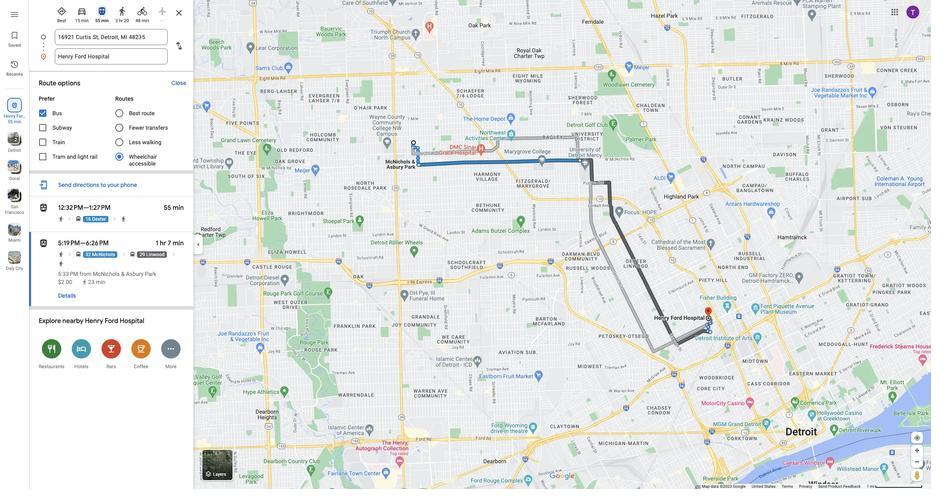 Task type: locate. For each thing, give the bounding box(es) containing it.
3
[[115, 18, 118, 23]]

2 vertical spatial 55
[[164, 204, 171, 212]]

0 vertical spatial 
[[11, 101, 18, 110]]

united
[[752, 485, 764, 489]]

send for send product feedback
[[819, 485, 828, 489]]

bus image
[[75, 252, 81, 258], [130, 252, 136, 258]]

1 vertical spatial walk image
[[58, 261, 64, 267]]

walk image
[[121, 216, 127, 222], [58, 261, 64, 267]]

walk image down 5:19 pm
[[58, 252, 64, 258]]

5:19 pm
[[58, 240, 80, 248]]

, then image
[[67, 216, 73, 222], [112, 216, 118, 222]]

 list
[[0, 0, 29, 490]]

1 hr 7 min
[[156, 240, 184, 248]]

henry up the 'detroit'
[[4, 114, 15, 119]]

1 vertical spatial transit image
[[39, 203, 48, 214]]

55 inside 'option'
[[95, 18, 100, 23]]

 left 12:32 pm
[[39, 203, 48, 214]]

1 horizontal spatial best
[[129, 110, 140, 117]]

1 horizontal spatial hr
[[160, 240, 166, 248]]

0 vertical spatial 55
[[95, 18, 100, 23]]

0 vertical spatial 55 min
[[95, 18, 109, 23]]

route
[[142, 110, 155, 117]]

list
[[29, 29, 194, 65]]

ford left prefer bus
[[16, 114, 25, 119]]

48 min
[[136, 18, 149, 23]]

1 horizontal spatial , then image
[[112, 216, 118, 222]]

1 horizontal spatial bus image
[[130, 252, 136, 258]]

55 right 15 min
[[95, 18, 100, 23]]

1 horizontal spatial 55
[[95, 18, 100, 23]]

more button
[[156, 334, 186, 374]]

1 2 places element from the top
[[9, 136, 17, 144]]

1
[[156, 240, 158, 248], [867, 485, 870, 489]]

min right 23 at the left bottom of page
[[96, 279, 105, 286]]

1 vertical spatial 
[[39, 203, 48, 214]]

2 places element up the 'detroit'
[[9, 136, 17, 144]]

0 vertical spatial send
[[58, 182, 72, 189]]

none field for 2nd list item from the top
[[58, 48, 165, 65]]

walking image
[[82, 280, 88, 285]]

2 , then image from the left
[[121, 252, 127, 258]]

best inside directions main content
[[129, 110, 140, 117]]

hospital inside the henry ford hospital
[[6, 119, 23, 125]]

29 linwood
[[140, 252, 165, 258]]

none field down starting point 16921 curtis st, detroit, mi 48235 field
[[58, 48, 165, 65]]

55 min up the 'detroit'
[[8, 119, 21, 125]]

none field down '3'
[[58, 29, 165, 45]]

route
[[39, 79, 56, 88]]

best
[[57, 18, 66, 23], [129, 110, 140, 117]]

0 vertical spatial —
[[83, 204, 89, 212]]

1 horizontal spatial ford
[[105, 317, 118, 326]]

1 vertical spatial none field
[[58, 48, 165, 65]]

12:32 pm
[[58, 204, 83, 212]]

transit image for 12:32 pm — 1:27 pm
[[39, 203, 48, 214]]

0 vertical spatial ford
[[16, 114, 25, 119]]

0 vertical spatial none field
[[58, 29, 165, 45]]

0 vertical spatial henry
[[4, 114, 15, 119]]

send left the directions
[[58, 182, 72, 189]]

1 horizontal spatial send
[[819, 485, 828, 489]]

1 vertical spatial —
[[80, 240, 86, 248]]

2 2 from the top
[[14, 165, 17, 171]]

2 2 places element from the top
[[9, 165, 17, 172]]

send inside button
[[58, 182, 72, 189]]

2 horizontal spatial 55
[[164, 204, 171, 212]]

2 places element up doral
[[9, 165, 17, 172]]

1 vertical spatial best
[[129, 110, 140, 117]]

footer
[[702, 485, 867, 490]]

terms
[[782, 485, 794, 489]]

, then image left the 29
[[121, 252, 127, 258]]

terms button
[[782, 485, 794, 490]]

1 vertical spatial mcnichols
[[93, 271, 120, 278]]

hr inside 3 hr 20 option
[[119, 18, 123, 23]]

best down 'best travel modes' image
[[57, 18, 66, 23]]

city
[[16, 266, 23, 272]]

send product feedback button
[[819, 485, 861, 490]]

55 min inside  list
[[8, 119, 21, 125]]

0 vertical spatial 1
[[156, 240, 158, 248]]

1 horizontal spatial walk image
[[121, 216, 127, 222]]

, then image down 5:19 pm
[[67, 252, 73, 258]]

2 walk image from the top
[[58, 252, 64, 258]]

bars
[[106, 364, 116, 370]]

saved
[[8, 42, 21, 48]]

send
[[58, 182, 72, 189], [819, 485, 828, 489]]

1 horizontal spatial 55 min
[[95, 18, 109, 23]]

details
[[58, 292, 76, 300]]

2 vertical spatial 
[[39, 238, 48, 249]]

list item down starting point 16921 curtis st, detroit, mi 48235 field
[[29, 48, 194, 65]]

2 places element
[[9, 136, 17, 144], [9, 165, 17, 172]]


[[11, 101, 18, 110], [39, 203, 48, 214], [39, 238, 48, 249]]

2 up the 'detroit'
[[14, 137, 17, 143]]

list item down '3'
[[29, 29, 194, 55]]

show your location image
[[915, 435, 922, 442]]

0 horizontal spatial best
[[57, 18, 66, 23]]

0 horizontal spatial bus image
[[75, 252, 81, 258]]

0 horizontal spatial 55
[[8, 119, 13, 125]]

hr left 7
[[160, 240, 166, 248]]

55 min left '3'
[[95, 18, 109, 23]]

0 vertical spatial best
[[57, 18, 66, 23]]

bus image left 32
[[75, 252, 81, 258]]

6:26 pm
[[86, 240, 109, 248]]

san francisco
[[5, 205, 24, 215]]

1 vertical spatial walk image
[[58, 252, 64, 258]]

min inside 55 min 'option'
[[101, 18, 109, 23]]

map data ©2023 google
[[702, 485, 746, 489]]

send left product
[[819, 485, 828, 489]]

hr inside directions main content
[[160, 240, 166, 248]]

footer containing map data ©2023 google
[[702, 485, 867, 490]]

walk image for 12:32 pm — 1:27 pm
[[58, 216, 64, 222]]

united states button
[[752, 485, 776, 490]]

1 2 from the top
[[14, 137, 17, 143]]

1 vertical spatial 55 min
[[8, 119, 21, 125]]

0 vertical spatial 2
[[14, 137, 17, 143]]

send inside button
[[819, 485, 828, 489]]

1 vertical spatial ford
[[105, 317, 118, 326]]

1 horizontal spatial hospital
[[120, 317, 144, 326]]

1 vertical spatial hospital
[[120, 317, 144, 326]]

0 horizontal spatial ford
[[16, 114, 25, 119]]

55 min up 1 hr 7 min
[[164, 204, 184, 212]]

ford up bars button
[[105, 317, 118, 326]]

hospital
[[6, 119, 23, 125], [120, 317, 144, 326]]

2 vertical spatial transit image
[[39, 238, 48, 249]]

0 horizontal spatial send
[[58, 182, 72, 189]]

show street view coverage image
[[912, 470, 924, 482]]

driving image
[[77, 6, 87, 16]]

san
[[11, 205, 18, 210]]

0 horizontal spatial , then image
[[67, 252, 73, 258]]

henry right nearby
[[85, 317, 103, 326]]

mi
[[871, 485, 875, 489]]

55 up the 'detroit'
[[8, 119, 13, 125]]

mcnichols up 23 min
[[93, 271, 120, 278]]

bus image for 32
[[75, 252, 81, 258]]

0 horizontal spatial hr
[[119, 18, 123, 23]]

send for send directions to your phone
[[58, 182, 72, 189]]

1 none field from the top
[[58, 29, 165, 45]]

transit image left 5:19 pm
[[39, 238, 48, 249]]

walk image down 12:32 pm
[[58, 216, 64, 222]]

0 horizontal spatial 55 min
[[8, 119, 21, 125]]

0 vertical spatial walk image
[[58, 216, 64, 222]]

detroit
[[8, 148, 21, 153]]

transit image left 12:32 pm
[[39, 203, 48, 214]]

2 bus image from the left
[[130, 252, 136, 258]]

henry inside the henry ford hospital
[[4, 114, 15, 119]]

0 vertical spatial 2 places element
[[9, 136, 17, 144]]

0 horizontal spatial henry
[[4, 114, 15, 119]]

hr right '3'
[[119, 18, 123, 23]]

mcnichols
[[92, 252, 115, 258], [93, 271, 120, 278]]

55 inside directions main content
[[164, 204, 171, 212]]

1 vertical spatial hr
[[160, 240, 166, 248]]

directions
[[73, 182, 99, 189]]

daly city button
[[0, 248, 29, 273]]

best left route
[[129, 110, 140, 117]]

1 vertical spatial 1
[[867, 485, 870, 489]]

, then image left bus icon
[[67, 216, 73, 222]]

, then image down 1 hr 7 min
[[171, 252, 177, 258]]

55 up 7
[[164, 204, 171, 212]]

0 vertical spatial hr
[[119, 18, 123, 23]]

mcnichols down 6:26 pm
[[92, 252, 115, 258]]

list item
[[29, 29, 194, 55], [29, 48, 194, 65]]

1 , then image from the left
[[67, 216, 73, 222]]

1 walk image from the top
[[58, 216, 64, 222]]

1 vertical spatial 55
[[8, 119, 13, 125]]

from
[[80, 271, 92, 278]]

ford inside the henry ford hospital
[[16, 114, 25, 119]]

bus image
[[75, 216, 81, 222]]

walking
[[142, 139, 162, 146]]

min right 15
[[81, 18, 89, 23]]

min
[[81, 18, 89, 23], [101, 18, 109, 23], [142, 18, 149, 23], [14, 119, 21, 125], [173, 204, 184, 212], [173, 240, 184, 248], [96, 279, 105, 286]]

bus image left the 29
[[130, 252, 136, 258]]

layers
[[213, 473, 226, 478]]

2 vertical spatial 55 min
[[164, 204, 184, 212]]

product
[[829, 485, 843, 489]]

1 horizontal spatial 1
[[867, 485, 870, 489]]

transit image right driving image
[[97, 6, 107, 16]]

1 up linwood
[[156, 240, 158, 248]]

None radio
[[154, 3, 171, 21]]

15 min radio
[[73, 3, 90, 24]]

None field
[[58, 29, 165, 45], [58, 48, 165, 65]]

2 none field from the top
[[58, 48, 165, 65]]

 up the henry ford hospital
[[11, 101, 18, 110]]

send directions to your phone button
[[54, 177, 141, 193]]

fewer
[[129, 125, 144, 131]]

hospital up the 'detroit'
[[6, 119, 23, 125]]

2 horizontal spatial 55 min
[[164, 204, 184, 212]]

1 vertical spatial 2
[[14, 165, 17, 171]]

0 vertical spatial walk image
[[121, 216, 127, 222]]

hr
[[119, 18, 123, 23], [160, 240, 166, 248]]

1 vertical spatial send
[[819, 485, 828, 489]]

google account: tyler black  
(blacklashes1000@gmail.com) image
[[907, 5, 920, 18]]

0 horizontal spatial 1
[[156, 240, 158, 248]]

min inside 48 min radio
[[142, 18, 149, 23]]

best inside option
[[57, 18, 66, 23]]

1 vertical spatial 2 places element
[[9, 165, 17, 172]]

&
[[121, 271, 125, 278]]

1 horizontal spatial , then image
[[121, 252, 127, 258]]

3 , then image from the left
[[171, 252, 177, 258]]

min right the 48
[[142, 18, 149, 23]]

0 horizontal spatial hospital
[[6, 119, 23, 125]]

min up 1 hr 7 min
[[173, 204, 184, 212]]

hotels
[[74, 364, 89, 370]]

0 horizontal spatial , then image
[[67, 216, 73, 222]]

1 for 1 hr 7 min
[[156, 240, 158, 248]]

walk image
[[58, 216, 64, 222], [58, 252, 64, 258]]

55 inside  list
[[8, 119, 13, 125]]

directions main content
[[29, 0, 194, 490]]

2
[[14, 137, 17, 143], [14, 165, 17, 171]]

restaurants button
[[37, 334, 67, 374]]

min left '3'
[[101, 18, 109, 23]]

, then image
[[67, 252, 73, 258], [121, 252, 127, 258], [171, 252, 177, 258]]

2 horizontal spatial , then image
[[171, 252, 177, 258]]

2 up doral
[[14, 165, 17, 171]]

walk image right dexter
[[121, 216, 127, 222]]

, then image right dexter
[[112, 216, 118, 222]]

1 horizontal spatial henry
[[85, 317, 103, 326]]

linwood
[[146, 252, 165, 258]]

0 horizontal spatial walk image
[[58, 261, 64, 267]]

list inside google maps element
[[29, 29, 194, 65]]

routes
[[115, 95, 134, 102]]

1 mi button
[[867, 485, 923, 489]]

0 vertical spatial hospital
[[6, 119, 23, 125]]

1 vertical spatial henry
[[85, 317, 103, 326]]

subway
[[52, 125, 72, 131]]

1 left mi
[[867, 485, 870, 489]]

min up the 'detroit'
[[14, 119, 21, 125]]

0 vertical spatial transit image
[[97, 6, 107, 16]]

doral
[[9, 176, 20, 182]]

Best radio
[[53, 3, 70, 24]]

park
[[145, 271, 156, 278]]

walk image for 5:19 pm — 6:26 pm
[[58, 252, 64, 258]]

— up 32
[[80, 240, 86, 248]]

daly
[[6, 266, 14, 272]]

best for best
[[57, 18, 66, 23]]

hospital up coffee button
[[120, 317, 144, 326]]

1 list item from the top
[[29, 29, 194, 55]]

best travel modes image
[[57, 6, 67, 16]]

restaurants
[[39, 364, 65, 370]]

 left 5:19 pm
[[39, 238, 48, 249]]

none field destination henry ford hospital
[[58, 48, 165, 65]]

1 inside directions main content
[[156, 240, 158, 248]]

walk image up 5:33 pm
[[58, 261, 64, 267]]

2 for doral
[[14, 165, 17, 171]]

1 bus image from the left
[[75, 252, 81, 258]]

map
[[702, 485, 710, 489]]

data
[[711, 485, 719, 489]]

7
[[168, 240, 171, 248]]

none field for first list item from the top
[[58, 29, 165, 45]]

— up 16
[[83, 204, 89, 212]]

fewer transfers
[[129, 125, 168, 131]]

transit image
[[97, 6, 107, 16], [39, 203, 48, 214], [39, 238, 48, 249]]

transit image for 5:19 pm — 6:26 pm
[[39, 238, 48, 249]]

—
[[83, 204, 89, 212], [80, 240, 86, 248]]

20
[[124, 18, 129, 23]]



Task type: describe. For each thing, give the bounding box(es) containing it.
close
[[172, 79, 186, 87]]

16 dexter
[[86, 217, 106, 222]]

united states
[[752, 485, 776, 489]]

reverse starting point and destination image
[[174, 41, 184, 51]]

states
[[765, 485, 776, 489]]

footer inside google maps element
[[702, 485, 867, 490]]

$2.00
[[58, 279, 72, 286]]

feedback
[[844, 485, 861, 489]]

coffee button
[[126, 334, 156, 374]]

32 mcnichols
[[86, 252, 115, 258]]

wheelchair
[[129, 154, 157, 160]]

hospital inside directions main content
[[120, 317, 144, 326]]

1:27 pm
[[89, 204, 111, 212]]

hr for 1
[[160, 240, 166, 248]]

29
[[140, 252, 145, 258]]

bus image for 29
[[130, 252, 136, 258]]

cycling image
[[138, 6, 147, 16]]

ford inside directions main content
[[105, 317, 118, 326]]

phone
[[121, 182, 137, 189]]

4 places element
[[9, 193, 17, 200]]

daly city
[[6, 266, 23, 272]]

5:33 pm
[[58, 271, 78, 278]]

best for best route
[[129, 110, 140, 117]]

collapse side panel image
[[194, 240, 203, 249]]

hotels button
[[67, 334, 96, 374]]

 inside list
[[11, 101, 18, 110]]

to
[[101, 182, 106, 189]]

Destination Henry Ford Hospital field
[[58, 52, 165, 61]]

23
[[88, 279, 95, 286]]

rail
[[90, 154, 97, 160]]

henry inside directions main content
[[85, 317, 103, 326]]

best route
[[129, 110, 155, 117]]

flights image
[[158, 6, 167, 16]]

details button
[[54, 289, 80, 303]]

nearby
[[62, 317, 83, 326]]

close button
[[167, 76, 190, 90]]

5:33 pm from mcnichols & asbury park $2.00
[[58, 271, 156, 286]]

more
[[165, 364, 177, 370]]

3 hr 20
[[115, 18, 129, 23]]

transit image inside 55 min 'option'
[[97, 6, 107, 16]]

min inside 15 min radio
[[81, 18, 89, 23]]

— for 5:19 pm
[[80, 240, 86, 248]]

55 min radio
[[94, 3, 111, 24]]

francisco
[[5, 210, 24, 215]]

recents button
[[0, 56, 29, 79]]

recents
[[6, 71, 23, 77]]

23 min
[[88, 279, 105, 286]]

light
[[78, 154, 88, 160]]

15 min
[[75, 18, 89, 23]]

explore
[[39, 317, 61, 326]]

prefer
[[39, 95, 55, 102]]

privacy button
[[800, 485, 813, 490]]

bars button
[[96, 334, 126, 374]]

accessible
[[129, 160, 156, 167]]

min right 7
[[173, 240, 184, 248]]

none field starting point 16921 curtis st, detroit, mi 48235
[[58, 29, 165, 45]]

coffee
[[134, 364, 148, 370]]

1 mi
[[867, 485, 875, 489]]

16
[[86, 217, 91, 222]]

and
[[67, 154, 76, 160]]

©2023
[[720, 485, 733, 489]]

2 list item from the top
[[29, 48, 194, 65]]

2 places element for detroit
[[9, 136, 17, 144]]

2 , then image from the left
[[112, 216, 118, 222]]

asbury
[[126, 271, 144, 278]]

tram
[[52, 154, 65, 160]]

privacy
[[800, 485, 813, 489]]

min inside  list
[[14, 119, 21, 125]]

1 for 1 mi
[[867, 485, 870, 489]]

saved button
[[0, 27, 29, 50]]

0 vertical spatial mcnichols
[[92, 252, 115, 258]]

55 min inside 'option'
[[95, 18, 109, 23]]

1 , then image from the left
[[67, 252, 73, 258]]

 for 12:32 pm
[[39, 203, 48, 214]]

3 hr 20 radio
[[114, 3, 131, 24]]

less
[[129, 139, 141, 146]]

mcnichols inside "5:33 pm from mcnichols & asbury park $2.00"
[[93, 271, 120, 278]]

55 min inside directions main content
[[164, 204, 184, 212]]

menu image
[[10, 10, 19, 19]]

2 for detroit
[[14, 137, 17, 143]]

options
[[58, 79, 80, 88]]

 for 5:19 pm
[[39, 238, 48, 249]]

Starting point 16921 Curtis St, Detroit, MI 48235 field
[[58, 32, 165, 42]]

miami
[[8, 238, 21, 243]]

5:19 pm — 6:26 pm
[[58, 240, 109, 248]]

dexter
[[92, 217, 106, 222]]

2 places element for doral
[[9, 165, 17, 172]]

zoom out image
[[915, 460, 921, 466]]

48
[[136, 18, 141, 23]]

route options
[[39, 79, 80, 88]]

close directions image
[[174, 8, 184, 18]]

zoom in image
[[915, 448, 921, 454]]

henry ford hospital
[[4, 114, 25, 125]]

send directions to your phone
[[58, 182, 137, 189]]

transfers
[[146, 125, 168, 131]]

google
[[734, 485, 746, 489]]

less walking
[[129, 139, 162, 146]]

train
[[52, 139, 65, 146]]

hr for 3
[[119, 18, 123, 23]]

48 min radio
[[134, 3, 151, 24]]

prefer bus
[[39, 95, 62, 117]]

send product feedback
[[819, 485, 861, 489]]

— for 12:32 pm
[[83, 204, 89, 212]]

walking image
[[117, 6, 127, 16]]

miami button
[[0, 220, 29, 245]]

bus
[[52, 110, 62, 117]]

your
[[107, 182, 119, 189]]

4
[[14, 194, 17, 199]]

google maps element
[[0, 0, 932, 490]]

32
[[86, 252, 91, 258]]

12:32 pm — 1:27 pm
[[58, 204, 111, 212]]

wheelchair accessible
[[129, 154, 157, 167]]



Task type: vqa. For each thing, say whether or not it's contained in the screenshot.
topmost McNichols
yes



